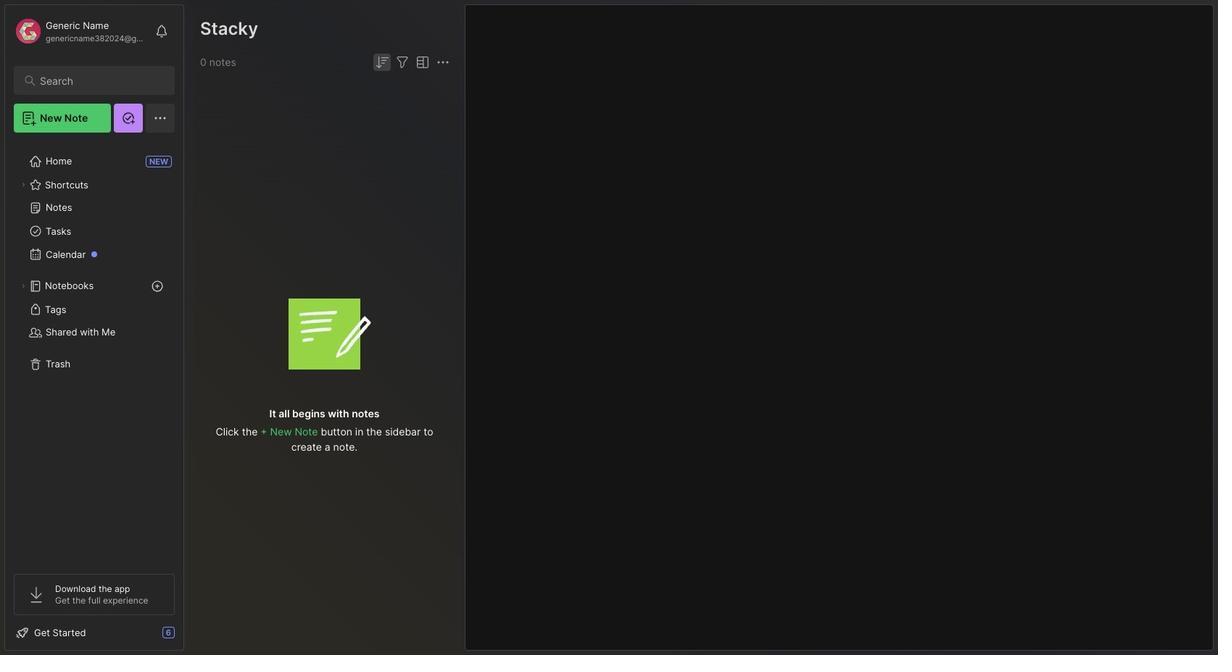 Task type: vqa. For each thing, say whether or not it's contained in the screenshot.
Add tag "IMAGE"
no



Task type: describe. For each thing, give the bounding box(es) containing it.
expand notebooks image
[[19, 282, 28, 291]]

none search field inside main element
[[40, 72, 162, 89]]

Sort options field
[[373, 54, 391, 71]]

click to collapse image
[[183, 629, 194, 646]]

main element
[[0, 0, 189, 656]]

Add filters field
[[394, 54, 411, 71]]



Task type: locate. For each thing, give the bounding box(es) containing it.
Help and Learning task checklist field
[[5, 621, 183, 645]]

add filters image
[[394, 54, 411, 71]]

View options field
[[411, 54, 431, 71]]

Account field
[[14, 17, 148, 46]]

Search text field
[[40, 74, 162, 88]]

None search field
[[40, 72, 162, 89]]

more actions image
[[434, 54, 452, 71]]

tree inside main element
[[5, 141, 183, 561]]

tree
[[5, 141, 183, 561]]

More actions field
[[434, 54, 452, 71]]

note window - loading element
[[465, 4, 1214, 651]]



